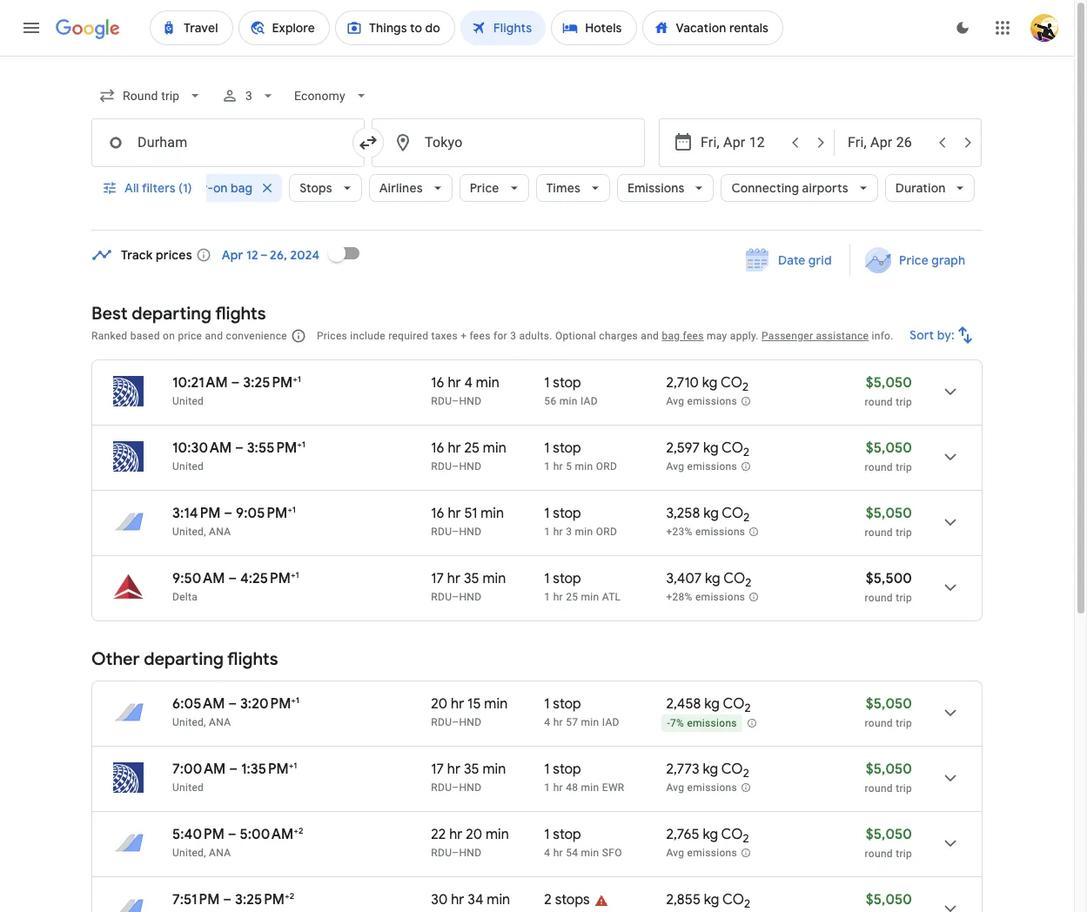 Task type: describe. For each thing, give the bounding box(es) containing it.
1 stop 1 hr 25 min atl
[[545, 570, 621, 604]]

stops button
[[289, 167, 362, 209]]

layover (1 of 1) is a 1 hr 25 min layover at hartsfield-jackson atlanta international airport in atlanta. element
[[545, 591, 658, 604]]

stops
[[555, 892, 590, 909]]

min inside 1 stop 4 hr 54 min sfo
[[581, 847, 600, 860]]

min right 34
[[487, 892, 511, 909]]

trip for 2,765
[[896, 848, 913, 861]]

price graph button
[[854, 245, 980, 276]]

+23% emissions
[[667, 526, 746, 538]]

7 $5,050 from the top
[[866, 892, 913, 909]]

3 inside 1 stop 1 hr 3 min ord
[[566, 526, 572, 538]]

kg for 2,765
[[703, 827, 719, 844]]

$5,050 round trip for 2,773
[[865, 761, 913, 795]]

3:14 pm – 9:05 pm + 1
[[172, 504, 296, 523]]

-7% emissions
[[667, 718, 738, 730]]

+ for 6:05 am
[[291, 695, 296, 706]]

$5,050 round trip for 2,710
[[865, 375, 913, 408]]

stop for 2,765
[[553, 827, 582, 844]]

Departure time: 7:51 PM. text field
[[172, 892, 220, 909]]

stops
[[300, 180, 332, 196]]

– inside 16 hr 51 min rdu – hnd
[[452, 526, 459, 538]]

ranked based on price and convenience
[[91, 330, 287, 342]]

+ for 10:30 am
[[297, 439, 302, 450]]

2 for 2,773
[[743, 767, 750, 781]]

taxes
[[432, 330, 458, 342]]

price for price
[[470, 180, 500, 196]]

hr inside 22 hr 20 min rdu – hnd
[[450, 827, 463, 844]]

iad inside the 1 stop 56 min iad
[[581, 395, 598, 408]]

5050 us dollars text field for 2,458
[[866, 696, 913, 713]]

20 inside 20 hr 15 min rdu – hnd
[[431, 696, 448, 713]]

hnd for 1:35 pm
[[459, 782, 482, 794]]

kg for 3,258
[[704, 505, 719, 523]]

bag inside popup button
[[231, 180, 253, 196]]

$5,050 for 2,765
[[866, 827, 913, 844]]

hr inside 1 stop 1 hr 48 min ewr
[[554, 782, 563, 794]]

3:55 pm
[[247, 440, 297, 457]]

co for 2,597
[[722, 440, 744, 457]]

7%
[[671, 718, 685, 730]]

emissions for 2,765
[[688, 848, 738, 860]]

2 inside 7:51 pm – 3:25 pm + 2
[[290, 891, 295, 902]]

– up 22 hr 20 min rdu – hnd
[[452, 782, 459, 794]]

Arrival time: 3:55 PM on  Saturday, April 13. text field
[[247, 439, 306, 457]]

co for 2,458
[[723, 696, 745, 713]]

min inside 20 hr 15 min rdu – hnd
[[485, 696, 508, 713]]

min inside the 1 stop 56 min iad
[[560, 395, 578, 408]]

2,597
[[667, 440, 700, 457]]

1 down "56"
[[545, 440, 550, 457]]

Arrival time: 1:35 PM on  Saturday, April 13. text field
[[241, 760, 297, 779]]

15
[[468, 696, 481, 713]]

emissions button
[[617, 167, 715, 209]]

2,855 kg co 2
[[667, 892, 751, 912]]

trip for 2,597
[[896, 462, 913, 474]]

– inside 7:00 am – 1:35 pm + 1
[[229, 761, 238, 779]]

Arrival time: 4:25 PM on  Saturday, April 13. text field
[[240, 570, 299, 588]]

1 up layover (1 of 1) is a 1 hr 48 min layover at newark liberty international airport in newark. element
[[545, 761, 550, 779]]

leaves raleigh-durham international airport at 3:14 pm on friday, april 12 and arrives at haneda airport at 9:05 pm on saturday, april 13. element
[[172, 504, 296, 523]]

51
[[465, 505, 478, 523]]

5500 US dollars text field
[[866, 570, 913, 588]]

1 inside 3:14 pm – 9:05 pm + 1
[[292, 504, 296, 516]]

min inside 1 stop 1 hr 48 min ewr
[[581, 782, 600, 794]]

17 hr 35 min rdu – hnd for 4:25 pm
[[431, 570, 506, 604]]

5050 us dollars text field for 2,597
[[866, 440, 913, 457]]

leaves raleigh-durham international airport at 10:21 am on friday, april 12 and arrives at haneda airport at 3:25 pm on saturday, april 13. element
[[172, 374, 301, 392]]

hr inside 16 hr 51 min rdu – hnd
[[448, 505, 461, 523]]

4 inside 16 hr 4 min rdu – hnd
[[465, 375, 473, 392]]

round for 3,258
[[865, 527, 894, 539]]

34
[[468, 892, 484, 909]]

1 left atl
[[545, 591, 551, 604]]

(1)
[[179, 180, 192, 196]]

departing for other
[[144, 649, 224, 671]]

1 inside the 1 stop 56 min iad
[[545, 375, 550, 392]]

co for 2,710
[[721, 375, 743, 392]]

leaves raleigh-durham international airport at 10:30 am on friday, april 12 and arrives at haneda airport at 3:55 pm on saturday, april 13. element
[[172, 439, 306, 457]]

grid
[[809, 253, 832, 268]]

$5,050 round trip for 3,258
[[865, 505, 913, 539]]

trip for 3,407
[[896, 592, 913, 604]]

min inside 22 hr 20 min rdu – hnd
[[486, 827, 509, 844]]

hr inside 1 stop 1 hr 25 min atl
[[554, 591, 563, 604]]

1 inside 1 stop 4 hr 57 min iad
[[545, 696, 550, 713]]

22
[[431, 827, 446, 844]]

price
[[178, 330, 202, 342]]

17 hr 35 min rdu – hnd for 1:35 pm
[[431, 761, 506, 794]]

passenger assistance button
[[762, 330, 869, 342]]

on for based
[[163, 330, 175, 342]]

emissions for 3,407
[[696, 592, 746, 604]]

flight details. leaves raleigh-durham international airport at 10:21 am on friday, april 12 and arrives at haneda airport at 3:25 pm on saturday, april 13. image
[[930, 371, 972, 413]]

4 5050 us dollars text field from the top
[[866, 892, 913, 909]]

co for 3,258
[[722, 505, 744, 523]]

Departure time: 3:14 PM. text field
[[172, 505, 221, 523]]

Arrival time: 5:00 AM on  Sunday, April 14. text field
[[240, 826, 304, 844]]

hr inside 1 stop 4 hr 54 min sfo
[[554, 847, 563, 860]]

5:40 pm
[[172, 827, 225, 844]]

1 stop 4 hr 54 min sfo
[[545, 827, 622, 860]]

17 for 1:35 pm
[[431, 761, 444, 779]]

avg for 2,710
[[667, 396, 685, 408]]

hnd for 3:25 pm
[[459, 395, 482, 408]]

min down 16 hr 51 min rdu – hnd
[[483, 570, 506, 588]]

co for 2,765
[[722, 827, 743, 844]]

10:21 am – 3:25 pm + 1
[[172, 374, 301, 392]]

filters
[[142, 180, 176, 196]]

connecting airports
[[732, 180, 849, 196]]

1 stop 56 min iad
[[545, 375, 598, 408]]

Departure text field
[[701, 119, 781, 166]]

hr inside 1 stop 4 hr 57 min iad
[[554, 717, 563, 729]]

find the best price region
[[91, 233, 983, 290]]

united, for 3:14 pm
[[172, 526, 206, 538]]

1 fees from the left
[[470, 330, 491, 342]]

adults.
[[519, 330, 553, 342]]

$5,050 round trip for 2,765
[[865, 827, 913, 861]]

flight details. leaves raleigh-durham international airport at 3:14 pm on friday, april 12 and arrives at haneda airport at 9:05 pm on saturday, april 13. image
[[930, 502, 972, 543]]

other
[[91, 649, 140, 671]]

4:25 pm
[[240, 570, 291, 588]]

avg emissions for 2,710
[[667, 396, 738, 408]]

trip for 2,710
[[896, 396, 913, 408]]

price graph
[[900, 253, 966, 268]]

3,258
[[667, 505, 701, 523]]

5050 US dollars text field
[[866, 375, 913, 392]]

– inside 3:14 pm – 9:05 pm + 1
[[224, 505, 233, 523]]

+ right the taxes
[[461, 330, 467, 342]]

+ for 7:51 pm
[[285, 891, 290, 902]]

1 up layover (1 of 1) is a 1 hr 3 min layover at o'hare international airport in chicago. element
[[545, 505, 550, 523]]

main content containing best departing flights
[[91, 233, 983, 913]]

include
[[350, 330, 386, 342]]

3,407 kg co 2
[[667, 570, 752, 591]]

date grid button
[[733, 245, 846, 276]]

3,258 kg co 2
[[667, 505, 750, 525]]

$5,500 round trip
[[865, 570, 913, 604]]

16 hr 4 min rdu – hnd
[[431, 375, 500, 408]]

$5,050 for 2,773
[[866, 761, 913, 779]]

stop for 3,407
[[553, 570, 582, 588]]

2,773
[[667, 761, 700, 779]]

by:
[[938, 327, 955, 343]]

– down 16 hr 51 min rdu – hnd
[[452, 591, 459, 604]]

– inside 20 hr 15 min rdu – hnd
[[452, 717, 459, 729]]

hr inside 1 stop 1 hr 3 min ord
[[554, 526, 563, 538]]

total duration 22 hr 20 min. element
[[431, 827, 545, 847]]

optional
[[556, 330, 597, 342]]

5:40 pm – 5:00 am + 2
[[172, 826, 304, 844]]

1 stop flight. element for 2,710
[[545, 375, 582, 395]]

duration
[[896, 180, 946, 196]]

+ for 7:00 am
[[289, 760, 294, 772]]

5050 us dollars text field for 2,765
[[866, 827, 913, 844]]

16 for 16 hr 4 min
[[431, 375, 445, 392]]

united, for 5:40 pm
[[172, 847, 206, 860]]

emissions down 2,458 kg co 2 on the bottom
[[688, 718, 738, 730]]

3:25 pm for 10:21 am
[[243, 375, 293, 392]]

times
[[547, 180, 581, 196]]

$5,050 round trip for 2,597
[[865, 440, 913, 474]]

– inside 10:21 am – 3:25 pm + 1
[[231, 375, 240, 392]]

Departure time: 10:21 AM. text field
[[172, 375, 228, 392]]

rdu for 9:05 pm
[[431, 526, 452, 538]]

united for 10:30 am
[[172, 461, 204, 473]]

layover (1 of 1) is a 1 hr 5 min layover at o'hare international airport in chicago. element
[[545, 460, 658, 474]]

flight details. leaves raleigh-durham international airport at 5:40 pm on friday, april 12 and arrives at haneda airport at 5:00 am on sunday, april 14. image
[[930, 823, 972, 865]]

hr inside 1 stop 1 hr 5 min ord
[[554, 461, 563, 473]]

min inside 1 stop 1 hr 25 min atl
[[581, 591, 600, 604]]

Departure time: 7:00 AM. text field
[[172, 761, 226, 779]]

emissions
[[628, 180, 685, 196]]

hr down 20 hr 15 min rdu – hnd
[[448, 761, 461, 779]]

total duration 16 hr 51 min. element
[[431, 505, 545, 525]]

$5,050 for 2,710
[[866, 375, 913, 392]]

6:05 am
[[172, 696, 225, 713]]

hr left 34
[[451, 892, 465, 909]]

ana for 6:05 am
[[209, 717, 231, 729]]

1 up layover (1 of 1) is a 1 hr 25 min layover at hartsfield-jackson atlanta international airport in atlanta. element
[[545, 570, 550, 588]]

9:50 am – 4:25 pm + 1
[[172, 570, 299, 588]]

$5,500
[[866, 570, 913, 588]]

2 for 3,407
[[746, 576, 752, 591]]

atl
[[603, 591, 621, 604]]

rdu for 3:25 pm
[[431, 395, 452, 408]]

57
[[566, 717, 579, 729]]

10:30 am
[[172, 440, 232, 457]]

20 hr 15 min rdu – hnd
[[431, 696, 508, 729]]

trip for 2,458
[[896, 718, 913, 730]]

1 stop 1 hr 5 min ord
[[545, 440, 618, 473]]

9:50 am
[[172, 570, 225, 588]]

3:25 pm for 7:51 pm
[[235, 892, 285, 909]]

total duration 16 hr 25 min. element
[[431, 440, 545, 460]]

total duration 17 hr 35 min. element for 3,407
[[431, 570, 545, 591]]

united, ana for 3:14 pm
[[172, 526, 231, 538]]

loading results progress bar
[[0, 56, 1075, 59]]

1 inside 9:50 am – 4:25 pm + 1
[[296, 570, 299, 581]]

sfo
[[603, 847, 622, 860]]

rdu for 3:55 pm
[[431, 461, 452, 473]]

total duration 30 hr 34 min. element
[[431, 892, 545, 912]]

other departing flights
[[91, 649, 278, 671]]

hnd for 9:05 pm
[[459, 526, 482, 538]]

+28% emissions
[[667, 592, 746, 604]]

min inside 16 hr 4 min rdu – hnd
[[476, 375, 500, 392]]

2 for 2,597
[[744, 445, 750, 460]]

1 inside 1 stop 4 hr 54 min sfo
[[545, 827, 550, 844]]

assistance
[[817, 330, 869, 342]]

+ for 10:21 am
[[293, 374, 298, 385]]

all
[[125, 180, 139, 196]]

7:00 am
[[172, 761, 226, 779]]

– inside 6:05 am – 3:20 pm + 1
[[228, 696, 237, 713]]

bag inside main content
[[662, 330, 681, 342]]

54
[[566, 847, 579, 860]]

1 vertical spatial 3
[[511, 330, 517, 342]]

layover (1 of 1) is a 4 hr 57 min layover at dulles international airport in washington. element
[[545, 716, 658, 730]]

on for carry-
[[213, 180, 228, 196]]

leaves raleigh-durham international airport at 7:00 am on friday, april 12 and arrives at haneda airport at 1:35 pm on saturday, april 13. element
[[172, 760, 297, 779]]

trip for 2,773
[[896, 783, 913, 795]]

flight details. leaves raleigh-durham international airport at 7:00 am on friday, april 12 and arrives at haneda airport at 1:35 pm on saturday, april 13. image
[[930, 758, 972, 800]]

layover (1 of 1) is a 1 hr 48 min layover at newark liberty international airport in newark. element
[[545, 781, 658, 795]]

22 hr 20 min rdu – hnd
[[431, 827, 509, 860]]

1 stop flight. element for 3,407
[[545, 570, 582, 591]]

1 stop flight. element for 2,597
[[545, 440, 582, 460]]

kg for 2,710
[[703, 375, 718, 392]]

1 inside popup button
[[169, 180, 174, 196]]

united for 7:00 am
[[172, 782, 204, 794]]

9:05 pm
[[236, 505, 288, 523]]

2,710
[[667, 375, 699, 392]]

1 down 'total duration 16 hr 51 min.' element
[[545, 526, 551, 538]]

– inside 16 hr 25 min rdu – hnd
[[452, 461, 459, 473]]

2024
[[291, 247, 320, 263]]

+ for 3:14 pm
[[288, 504, 292, 516]]

1 inside 10:21 am – 3:25 pm + 1
[[298, 374, 301, 385]]

round for 2,765
[[865, 848, 894, 861]]

date grid
[[779, 253, 832, 268]]

30
[[431, 892, 448, 909]]

connecting airports button
[[722, 167, 879, 209]]

– inside 16 hr 4 min rdu – hnd
[[452, 395, 459, 408]]

round for 3,407
[[865, 592, 894, 604]]

5050 us dollars text field for 2,773
[[866, 761, 913, 779]]

all filters (1) button
[[91, 167, 206, 209]]

-
[[667, 718, 671, 730]]



Task type: vqa. For each thing, say whether or not it's contained in the screenshot.
first 17 hr 35 min RDU – HND from the top
yes



Task type: locate. For each thing, give the bounding box(es) containing it.
avg emissions for 2,765
[[667, 848, 738, 860]]

1 stop flight. element for 2,458
[[545, 696, 582, 716]]

united, ana for 6:05 am
[[172, 717, 231, 729]]

co up -7% emissions
[[723, 696, 745, 713]]

ord inside 1 stop 1 hr 5 min ord
[[596, 461, 618, 473]]

4 avg emissions from the top
[[667, 848, 738, 860]]

layover (1 of 1) is a 1 hr 3 min layover at o'hare international airport in chicago. element
[[545, 525, 658, 539]]

6 $5,050 from the top
[[866, 827, 913, 844]]

0 vertical spatial total duration 17 hr 35 min. element
[[431, 570, 545, 591]]

1:35 pm
[[241, 761, 289, 779]]

1 vertical spatial on
[[163, 330, 175, 342]]

1 17 hr 35 min rdu – hnd from the top
[[431, 570, 506, 604]]

hr inside 16 hr 4 min rdu – hnd
[[448, 375, 461, 392]]

3:25 pm right departure time: 7:51 pm. text box
[[235, 892, 285, 909]]

1 inside 7:00 am – 1:35 pm + 1
[[294, 760, 297, 772]]

avg for 2,765
[[667, 848, 685, 860]]

Arrival time: 3:20 PM on  Saturday, April 13. text field
[[240, 695, 300, 713]]

0 vertical spatial on
[[213, 180, 228, 196]]

1 5050 us dollars text field from the top
[[866, 440, 913, 457]]

iad inside 1 stop 4 hr 57 min iad
[[603, 717, 620, 729]]

0 horizontal spatial price
[[470, 180, 500, 196]]

2 inside 3,258 kg co 2
[[744, 511, 750, 525]]

4 for 22 hr 20 min
[[545, 847, 551, 860]]

track prices
[[121, 247, 192, 263]]

+ for 9:50 am
[[291, 570, 296, 581]]

1 united, ana from the top
[[172, 526, 231, 538]]

16
[[431, 375, 445, 392], [431, 440, 445, 457], [431, 505, 445, 523]]

change appearance image
[[942, 7, 984, 49]]

3 hnd from the top
[[459, 526, 482, 538]]

2 down apply.
[[743, 380, 749, 395]]

kg for 2,773
[[703, 761, 719, 779]]

$5,050 for 2,458
[[866, 696, 913, 713]]

emissions for 3,258
[[696, 526, 746, 538]]

2 stops
[[545, 892, 590, 909]]

min inside 1 stop 4 hr 57 min iad
[[581, 717, 600, 729]]

+ inside 6:05 am – 3:20 pm + 1
[[291, 695, 296, 706]]

1 round from the top
[[865, 396, 894, 408]]

delta
[[172, 591, 198, 604]]

1 vertical spatial 3:25 pm
[[235, 892, 285, 909]]

None field
[[91, 80, 211, 111], [288, 80, 377, 111], [91, 80, 211, 111], [288, 80, 377, 111]]

2 avg emissions from the top
[[667, 461, 738, 473]]

2,458
[[667, 696, 702, 713]]

round for 2,773
[[865, 783, 894, 795]]

1 horizontal spatial on
[[213, 180, 228, 196]]

flights for other departing flights
[[227, 649, 278, 671]]

1 5050 us dollars text field from the top
[[866, 505, 913, 523]]

0 vertical spatial 5050 us dollars text field
[[866, 440, 913, 457]]

$5,050 left flight details. leaves raleigh-durham international airport at 7:00 am on friday, april 12 and arrives at haneda airport at 1:35 pm on saturday, april 13. icon
[[866, 761, 913, 779]]

emissions for 2,597
[[688, 461, 738, 473]]

3 trip from the top
[[896, 527, 913, 539]]

3:25 pm inside 7:51 pm – 3:25 pm + 2
[[235, 892, 285, 909]]

6 1 stop flight. element from the top
[[545, 761, 582, 781]]

round inside $5,500 round trip
[[865, 592, 894, 604]]

– inside 5:40 pm – 5:00 am + 2
[[228, 827, 237, 844]]

1 1 stop flight. element from the top
[[545, 375, 582, 395]]

2 vertical spatial united,
[[172, 847, 206, 860]]

co right 2,855
[[723, 892, 745, 909]]

0 vertical spatial ord
[[596, 461, 618, 473]]

12 – 26,
[[246, 247, 287, 263]]

+ inside 5:40 pm – 5:00 am + 2
[[294, 826, 299, 837]]

1 vertical spatial 5050 us dollars text field
[[866, 696, 913, 713]]

learn more about ranking image
[[291, 328, 306, 344]]

rdu
[[431, 395, 452, 408], [431, 461, 452, 473], [431, 526, 452, 538], [431, 591, 452, 604], [431, 717, 452, 729], [431, 782, 452, 794], [431, 847, 452, 860]]

25 inside 1 stop 1 hr 25 min atl
[[566, 591, 579, 604]]

2 trip from the top
[[896, 462, 913, 474]]

convenience
[[226, 330, 287, 342]]

min down 20 hr 15 min rdu – hnd
[[483, 761, 506, 779]]

rdu for 4:25 pm
[[431, 591, 452, 604]]

rdu inside 16 hr 51 min rdu – hnd
[[431, 526, 452, 538]]

1 united from the top
[[172, 395, 204, 408]]

kg inside 2,773 kg co 2
[[703, 761, 719, 779]]

min inside 16 hr 25 min rdu – hnd
[[483, 440, 507, 457]]

1 vertical spatial 16
[[431, 440, 445, 457]]

2 fees from the left
[[683, 330, 704, 342]]

1 and from the left
[[205, 330, 223, 342]]

2 vertical spatial united
[[172, 782, 204, 794]]

on left price
[[163, 330, 175, 342]]

stop for 2,458
[[553, 696, 582, 713]]

2 and from the left
[[641, 330, 659, 342]]

stop for 2,597
[[553, 440, 582, 457]]

avg for 2,597
[[667, 461, 685, 473]]

Arrival time: 3:25 PM on  Saturday, April 13. text field
[[243, 374, 301, 392]]

7 stop from the top
[[553, 827, 582, 844]]

hr left 5
[[554, 461, 563, 473]]

stop inside 1 stop 1 hr 5 min ord
[[553, 440, 582, 457]]

avg down '2,597'
[[667, 461, 685, 473]]

price button
[[460, 167, 529, 209]]

1 left (1)
[[169, 180, 174, 196]]

co for 3,407
[[724, 570, 746, 588]]

1 ana from the top
[[209, 526, 231, 538]]

None search field
[[91, 75, 983, 231]]

2 $5,050 round trip from the top
[[865, 440, 913, 474]]

round for 2,710
[[865, 396, 894, 408]]

kg for 2,855
[[704, 892, 720, 909]]

3 1 stop flight. element from the top
[[545, 505, 582, 525]]

– left 3:55 pm
[[235, 440, 244, 457]]

2 17 hr 35 min rdu – hnd from the top
[[431, 761, 506, 794]]

5 $5,050 round trip from the top
[[865, 761, 913, 795]]

1 avg emissions from the top
[[667, 396, 738, 408]]

+ inside 9:50 am – 4:25 pm + 1
[[291, 570, 296, 581]]

$5,050 for 3,258
[[866, 505, 913, 523]]

hnd down total duration 22 hr 20 min. element
[[459, 847, 482, 860]]

0 horizontal spatial 20
[[431, 696, 448, 713]]

1 stop flight. element for 2,765
[[545, 827, 582, 847]]

learn more about tracked prices image
[[196, 247, 211, 263]]

emissions for 2,773
[[688, 782, 738, 794]]

stop inside 1 stop 1 hr 3 min ord
[[553, 505, 582, 523]]

1 vertical spatial departing
[[144, 649, 224, 671]]

united, for 6:05 am
[[172, 717, 206, 729]]

hr left 15
[[451, 696, 464, 713]]

rdu for 3:20 pm
[[431, 717, 452, 729]]

2 17 from the top
[[431, 761, 444, 779]]

1 vertical spatial ord
[[596, 526, 618, 538]]

graph
[[932, 253, 966, 268]]

hr left atl
[[554, 591, 563, 604]]

stop up layover (1 of 1) is a 1 hr 3 min layover at o'hare international airport in chicago. element
[[553, 505, 582, 523]]

2 hnd from the top
[[459, 461, 482, 473]]

1 horizontal spatial bag
[[662, 330, 681, 342]]

0 vertical spatial 35
[[464, 570, 480, 588]]

rdu inside 22 hr 20 min rdu – hnd
[[431, 847, 452, 860]]

10:30 am – 3:55 pm + 1
[[172, 439, 306, 457]]

flights up the convenience
[[215, 303, 266, 325]]

price inside button
[[900, 253, 929, 268]]

ana
[[209, 526, 231, 538], [209, 717, 231, 729], [209, 847, 231, 860]]

1 ord from the top
[[596, 461, 618, 473]]

0 vertical spatial bag
[[231, 180, 253, 196]]

1 16 from the top
[[431, 375, 445, 392]]

Departure time: 5:40 PM. text field
[[172, 827, 225, 844]]

6 rdu from the top
[[431, 782, 452, 794]]

6 $5,050 round trip from the top
[[865, 827, 913, 861]]

$5,050 round trip left flight details. leaves raleigh-durham international airport at 10:30 am on friday, april 12 and arrives at haneda airport at 3:55 pm on saturday, april 13. icon
[[865, 440, 913, 474]]

1 horizontal spatial price
[[900, 253, 929, 268]]

2 right 2,773
[[743, 767, 750, 781]]

2 total duration 17 hr 35 min. element from the top
[[431, 761, 545, 781]]

2 for 2,458
[[745, 701, 751, 716]]

and
[[205, 330, 223, 342], [641, 330, 659, 342]]

united for 10:21 am
[[172, 395, 204, 408]]

7 trip from the top
[[896, 848, 913, 861]]

ranked
[[91, 330, 128, 342]]

kg inside 2,710 kg co 2
[[703, 375, 718, 392]]

16 inside 16 hr 51 min rdu – hnd
[[431, 505, 445, 523]]

$5,050 for 2,597
[[866, 440, 913, 457]]

2 vertical spatial 4
[[545, 847, 551, 860]]

1 inside 6:05 am – 3:20 pm + 1
[[296, 695, 300, 706]]

kg right 2,855
[[704, 892, 720, 909]]

2 right 2,855
[[745, 897, 751, 912]]

1 vertical spatial 35
[[464, 761, 480, 779]]

1 left 5
[[545, 461, 551, 473]]

min left atl
[[581, 591, 600, 604]]

apply.
[[731, 330, 759, 342]]

2,597 kg co 2
[[667, 440, 750, 460]]

co for 2,855
[[723, 892, 745, 909]]

2 5050 us dollars text field from the top
[[866, 696, 913, 713]]

united, ana down the departure time: 3:14 pm. text field
[[172, 526, 231, 538]]

bag left may on the top right of the page
[[662, 330, 681, 342]]

united, ana down 5:40 pm
[[172, 847, 231, 860]]

3 avg from the top
[[667, 782, 685, 794]]

hnd inside 20 hr 15 min rdu – hnd
[[459, 717, 482, 729]]

2 16 from the top
[[431, 440, 445, 457]]

3 $5,050 from the top
[[866, 505, 913, 523]]

6:05 am – 3:20 pm + 1
[[172, 695, 300, 713]]

4 avg from the top
[[667, 848, 685, 860]]

$5,050
[[866, 375, 913, 392], [866, 440, 913, 457], [866, 505, 913, 523], [866, 696, 913, 713], [866, 761, 913, 779], [866, 827, 913, 844], [866, 892, 913, 909]]

total duration 17 hr 35 min. element
[[431, 570, 545, 591], [431, 761, 545, 781]]

on right (1)
[[213, 180, 228, 196]]

co inside 2,765 kg co 2
[[722, 827, 743, 844]]

48
[[566, 782, 579, 794]]

– inside 7:51 pm – 3:25 pm + 2
[[223, 892, 232, 909]]

5 1 stop flight. element from the top
[[545, 696, 582, 716]]

2,855
[[667, 892, 701, 909]]

4 1 stop flight. element from the top
[[545, 570, 582, 591]]

1 vertical spatial 20
[[466, 827, 483, 844]]

united, down the departure time: 3:14 pm. text field
[[172, 526, 206, 538]]

4 $5,050 round trip from the top
[[865, 696, 913, 730]]

round left flight details. leaves raleigh-durham international airport at 6:05 am on friday, april 12 and arrives at haneda airport at 3:20 pm on saturday, april 13. image on the bottom of page
[[865, 718, 894, 730]]

leaves raleigh-durham international airport at 7:51 pm on friday, april 12 and arrives at haneda airport at 3:25 pm on sunday, april 14. element
[[172, 891, 295, 909]]

stop inside 1 stop 1 hr 48 min ewr
[[553, 761, 582, 779]]

layover (1 of 1) is a 4 hr 54 min layover at san francisco international airport in san francisco. element
[[545, 847, 658, 861]]

times button
[[536, 167, 611, 209]]

1 right 1:35 pm at bottom
[[294, 760, 297, 772]]

5 trip from the top
[[896, 718, 913, 730]]

hnd for 3:20 pm
[[459, 717, 482, 729]]

3 inside popup button
[[246, 89, 253, 103]]

1 vertical spatial united
[[172, 461, 204, 473]]

1 stop flight. element for 2,773
[[545, 761, 582, 781]]

price for price graph
[[900, 253, 929, 268]]

round for 2,597
[[865, 462, 894, 474]]

bag right carry-
[[231, 180, 253, 196]]

2 for 2,765
[[743, 832, 750, 847]]

carry-
[[177, 180, 213, 196]]

round down '$5,500'
[[865, 592, 894, 604]]

1 stop 4 hr 57 min iad
[[545, 696, 620, 729]]

3 16 from the top
[[431, 505, 445, 523]]

1 up layover (1 of 1) is a 4 hr 54 min layover at san francisco international airport in san francisco. element at the right bottom of the page
[[545, 827, 550, 844]]

min inside 1 stop 1 hr 3 min ord
[[575, 526, 594, 538]]

$5,050 left the flight details. leaves raleigh-durham international airport at 5:40 pm on friday, april 12 and arrives at haneda airport at 5:00 am on sunday, april 14. icon
[[866, 827, 913, 844]]

5050 US dollars text field
[[866, 505, 913, 523], [866, 761, 913, 779], [866, 827, 913, 844], [866, 892, 913, 909]]

kg
[[703, 375, 718, 392], [704, 440, 719, 457], [704, 505, 719, 523], [706, 570, 721, 588], [705, 696, 720, 713], [703, 761, 719, 779], [703, 827, 719, 844], [704, 892, 720, 909]]

2 5050 us dollars text field from the top
[[866, 761, 913, 779]]

0 horizontal spatial iad
[[581, 395, 598, 408]]

rdu inside 20 hr 15 min rdu – hnd
[[431, 717, 452, 729]]

0 vertical spatial price
[[470, 180, 500, 196]]

16 for 16 hr 51 min
[[431, 505, 445, 523]]

0 vertical spatial 3
[[246, 89, 253, 103]]

0 vertical spatial departing
[[132, 303, 212, 325]]

0 horizontal spatial fees
[[470, 330, 491, 342]]

1 17 from the top
[[431, 570, 444, 588]]

Arrival time: 3:25 PM on  Sunday, April 14. text field
[[235, 891, 295, 909]]

+ inside 7:00 am – 1:35 pm + 1
[[289, 760, 294, 772]]

None text field
[[91, 118, 365, 167]]

price left 'graph'
[[900, 253, 929, 268]]

5 $5,050 from the top
[[866, 761, 913, 779]]

2 vertical spatial united, ana
[[172, 847, 231, 860]]

2,765 kg co 2
[[667, 827, 750, 847]]

0 horizontal spatial on
[[163, 330, 175, 342]]

2 35 from the top
[[464, 761, 480, 779]]

co inside 3,407 kg co 2
[[724, 570, 746, 588]]

min right 5
[[575, 461, 594, 473]]

+ inside 7:51 pm – 3:25 pm + 2
[[285, 891, 290, 902]]

1 avg from the top
[[667, 396, 685, 408]]

– down total duration 22 hr 20 min. element
[[452, 847, 459, 860]]

main content
[[91, 233, 983, 913]]

7 rdu from the top
[[431, 847, 452, 860]]

20 left 15
[[431, 696, 448, 713]]

1 stop flight. element for 3,258
[[545, 505, 582, 525]]

1 vertical spatial iad
[[603, 717, 620, 729]]

2 ord from the top
[[596, 526, 618, 538]]

0 vertical spatial 17 hr 35 min rdu – hnd
[[431, 570, 506, 604]]

trip down 5050 us dollars text field
[[896, 396, 913, 408]]

4 rdu from the top
[[431, 591, 452, 604]]

2 united from the top
[[172, 461, 204, 473]]

1 35 from the top
[[464, 570, 480, 588]]

2 vertical spatial 3
[[566, 526, 572, 538]]

+ inside 10:30 am – 3:55 pm + 1
[[297, 439, 302, 450]]

2 inside 3,407 kg co 2
[[746, 576, 752, 591]]

united, ana for 5:40 pm
[[172, 847, 231, 860]]

swap origin and destination. image
[[358, 132, 379, 153]]

round down 5050 us dollars text field
[[865, 396, 894, 408]]

avg emissions down 2,773 kg co 2
[[667, 782, 738, 794]]

leaves raleigh-durham international airport at 5:40 pm on friday, april 12 and arrives at haneda airport at 5:00 am on sunday, april 14. element
[[172, 826, 304, 844]]

2 1 stop flight. element from the top
[[545, 440, 582, 460]]

4 inside 1 stop 4 hr 54 min sfo
[[545, 847, 551, 860]]

stop inside 1 stop 1 hr 25 min atl
[[553, 570, 582, 588]]

16 hr 25 min rdu – hnd
[[431, 440, 507, 473]]

rdu inside 16 hr 4 min rdu – hnd
[[431, 395, 452, 408]]

flight details. leaves raleigh-durham international airport at 7:51 pm on friday, april 12 and arrives at haneda airport at 3:25 pm on sunday, april 14. image
[[930, 888, 972, 913]]

ewr
[[603, 782, 625, 794]]

hnd
[[459, 395, 482, 408], [459, 461, 482, 473], [459, 526, 482, 538], [459, 591, 482, 604], [459, 717, 482, 729], [459, 782, 482, 794], [459, 847, 482, 860]]

2,710 kg co 2
[[667, 375, 749, 395]]

1 vertical spatial 17
[[431, 761, 444, 779]]

kg inside 2,597 kg co 2
[[704, 440, 719, 457]]

united down 7:00 am
[[172, 782, 204, 794]]

16 inside 16 hr 4 min rdu – hnd
[[431, 375, 445, 392]]

round
[[865, 396, 894, 408], [865, 462, 894, 474], [865, 527, 894, 539], [865, 592, 894, 604], [865, 718, 894, 730], [865, 783, 894, 795], [865, 848, 894, 861]]

trip left the flight details. leaves raleigh-durham international airport at 5:40 pm on friday, april 12 and arrives at haneda airport at 5:00 am on sunday, april 14. icon
[[896, 848, 913, 861]]

3 rdu from the top
[[431, 526, 452, 538]]

2 avg from the top
[[667, 461, 685, 473]]

2 left stops
[[545, 892, 552, 909]]

apr 12 – 26, 2024
[[222, 247, 320, 263]]

2 ana from the top
[[209, 717, 231, 729]]

sort by: button
[[903, 314, 983, 356]]

kg for 2,597
[[704, 440, 719, 457]]

hr inside 20 hr 15 min rdu – hnd
[[451, 696, 464, 713]]

co down apply.
[[721, 375, 743, 392]]

4 trip from the top
[[896, 592, 913, 604]]

6 trip from the top
[[896, 783, 913, 795]]

3 stop from the top
[[553, 505, 582, 523]]

apr
[[222, 247, 243, 263]]

hnd inside 22 hr 20 min rdu – hnd
[[459, 847, 482, 860]]

min right "56"
[[560, 395, 578, 408]]

hnd up total duration 22 hr 20 min. element
[[459, 782, 482, 794]]

kg up -7% emissions
[[705, 696, 720, 713]]

0 vertical spatial 25
[[465, 440, 480, 457]]

2 vertical spatial 16
[[431, 505, 445, 523]]

1 horizontal spatial and
[[641, 330, 659, 342]]

rdu down 22
[[431, 847, 452, 860]]

co inside 2,597 kg co 2
[[722, 440, 744, 457]]

hnd inside 16 hr 25 min rdu – hnd
[[459, 461, 482, 473]]

co up +23% emissions on the bottom right of the page
[[722, 505, 744, 523]]

5050 US dollars text field
[[866, 440, 913, 457], [866, 696, 913, 713]]

co inside 2,855 kg co 2
[[723, 892, 745, 909]]

leaves raleigh-durham international airport at 6:05 am on friday, april 12 and arrives at haneda airport at 3:20 pm on saturday, april 13. element
[[172, 695, 300, 713]]

none search field containing all filters (1)
[[91, 75, 983, 231]]

kg inside 3,258 kg co 2
[[704, 505, 719, 523]]

co right 2,773
[[722, 761, 743, 779]]

1 vertical spatial price
[[900, 253, 929, 268]]

4 $5,050 from the top
[[866, 696, 913, 713]]

3 united, ana from the top
[[172, 847, 231, 860]]

1 trip from the top
[[896, 396, 913, 408]]

on inside popup button
[[213, 180, 228, 196]]

25 inside 16 hr 25 min rdu – hnd
[[465, 440, 480, 457]]

1 vertical spatial bag
[[662, 330, 681, 342]]

ord right 5
[[596, 461, 618, 473]]

2 up +23% emissions on the bottom right of the page
[[744, 511, 750, 525]]

1 vertical spatial flights
[[227, 649, 278, 671]]

hr inside 16 hr 25 min rdu – hnd
[[448, 440, 461, 457]]

$5,050 left flight details. leaves raleigh-durham international airport at 7:51 pm on friday, april 12 and arrives at haneda airport at 3:25 pm on sunday, april 14. icon at the bottom of the page
[[866, 892, 913, 909]]

20
[[431, 696, 448, 713], [466, 827, 483, 844]]

trip
[[896, 396, 913, 408], [896, 462, 913, 474], [896, 527, 913, 539], [896, 592, 913, 604], [896, 718, 913, 730], [896, 783, 913, 795], [896, 848, 913, 861]]

$5,050 down sort
[[866, 375, 913, 392]]

fees
[[470, 330, 491, 342], [683, 330, 704, 342]]

0 vertical spatial 17
[[431, 570, 444, 588]]

1 vertical spatial 4
[[545, 717, 551, 729]]

1 hnd from the top
[[459, 395, 482, 408]]

16 for 16 hr 25 min
[[431, 440, 445, 457]]

1 left 48
[[545, 782, 551, 794]]

0 vertical spatial 20
[[431, 696, 448, 713]]

1 horizontal spatial iad
[[603, 717, 620, 729]]

1 rdu from the top
[[431, 395, 452, 408]]

Departure time: 10:30 AM. text field
[[172, 440, 232, 457]]

25 left atl
[[566, 591, 579, 604]]

2 united, ana from the top
[[172, 717, 231, 729]]

hr down 16 hr 51 min rdu – hnd
[[448, 570, 461, 588]]

emissions down 3,258 kg co 2
[[696, 526, 746, 538]]

stop up 5
[[553, 440, 582, 457]]

0 horizontal spatial 3
[[246, 89, 253, 103]]

co inside 2,773 kg co 2
[[722, 761, 743, 779]]

3 round from the top
[[865, 527, 894, 539]]

date
[[779, 253, 806, 268]]

35
[[464, 570, 480, 588], [464, 761, 480, 779]]

Departure time: 6:05 AM. text field
[[172, 696, 225, 713]]

flight details. leaves raleigh-durham international airport at 9:50 am on friday, april 12 and arrives at haneda airport at 4:25 pm on saturday, april 13. image
[[930, 567, 972, 609]]

2,773 kg co 2
[[667, 761, 750, 781]]

Return text field
[[848, 119, 928, 166]]

avg emissions
[[667, 396, 738, 408], [667, 461, 738, 473], [667, 782, 738, 794], [667, 848, 738, 860]]

min right 54
[[581, 847, 600, 860]]

+ down arrival time: 3:55 pm on  saturday, april 13. text box
[[288, 504, 292, 516]]

round up '$5,500'
[[865, 527, 894, 539]]

total duration 17 hr 35 min. element down 16 hr 51 min rdu – hnd
[[431, 570, 545, 591]]

1 $5,050 from the top
[[866, 375, 913, 392]]

16 inside 16 hr 25 min rdu – hnd
[[431, 440, 445, 457]]

35 for 4:25 pm
[[464, 570, 480, 588]]

0 vertical spatial iad
[[581, 395, 598, 408]]

stop up layover (1 of 1) is a 1 hr 25 min layover at hartsfield-jackson atlanta international airport in atlanta. element
[[553, 570, 582, 588]]

2 stop from the top
[[553, 440, 582, 457]]

united down 10:30 am
[[172, 461, 204, 473]]

united
[[172, 395, 204, 408], [172, 461, 204, 473], [172, 782, 204, 794]]

departing for best
[[132, 303, 212, 325]]

0 vertical spatial 16
[[431, 375, 445, 392]]

hnd down 16 hr 51 min rdu – hnd
[[459, 591, 482, 604]]

17 for 4:25 pm
[[431, 570, 444, 588]]

7 1 stop flight. element from the top
[[545, 827, 582, 847]]

on
[[213, 180, 228, 196], [163, 330, 175, 342]]

all filters (1)
[[125, 180, 192, 196]]

3:14 pm
[[172, 505, 221, 523]]

1 horizontal spatial 25
[[566, 591, 579, 604]]

flights for best departing flights
[[215, 303, 266, 325]]

1 $5,050 round trip from the top
[[865, 375, 913, 408]]

1 horizontal spatial fees
[[683, 330, 704, 342]]

main menu image
[[21, 17, 42, 38]]

1 vertical spatial 17 hr 35 min rdu – hnd
[[431, 761, 506, 794]]

2 round from the top
[[865, 462, 894, 474]]

3 united, from the top
[[172, 847, 206, 860]]

1 horizontal spatial 3
[[511, 330, 517, 342]]

0 vertical spatial united, ana
[[172, 526, 231, 538]]

2 inside 2,710 kg co 2
[[743, 380, 749, 395]]

co inside 3,258 kg co 2
[[722, 505, 744, 523]]

stop for 3,258
[[553, 505, 582, 523]]

6 round from the top
[[865, 783, 894, 795]]

1 vertical spatial total duration 17 hr 35 min. element
[[431, 761, 545, 781]]

16 down 16 hr 4 min rdu – hnd
[[431, 440, 445, 457]]

1 stop flight. element up 5
[[545, 440, 582, 460]]

4 round from the top
[[865, 592, 894, 604]]

ord for 3,258
[[596, 526, 618, 538]]

2 for 2,855
[[745, 897, 751, 912]]

min right 51
[[481, 505, 504, 523]]

total duration 16 hr 4 min. element
[[431, 375, 545, 395]]

4 for 20 hr 15 min
[[545, 717, 551, 729]]

5050 us dollars text field for 3,258
[[866, 505, 913, 523]]

$5,050 round trip for 2,458
[[865, 696, 913, 730]]

0 horizontal spatial and
[[205, 330, 223, 342]]

$5,050 round trip left the flight details. leaves raleigh-durham international airport at 5:40 pm on friday, april 12 and arrives at haneda airport at 5:00 am on sunday, april 14. icon
[[865, 827, 913, 861]]

avg for 2,773
[[667, 782, 685, 794]]

7 hnd from the top
[[459, 847, 482, 860]]

min inside 1 stop 1 hr 5 min ord
[[575, 461, 594, 473]]

total duration 20 hr 15 min. element
[[431, 696, 545, 716]]

10:21 am
[[172, 375, 228, 392]]

3 $5,050 round trip from the top
[[865, 505, 913, 539]]

airlines button
[[369, 167, 453, 209]]

prices
[[156, 247, 192, 263]]

5 hnd from the top
[[459, 717, 482, 729]]

0 horizontal spatial 25
[[465, 440, 480, 457]]

1 carry-on bag button
[[158, 167, 282, 209]]

0 vertical spatial united
[[172, 395, 204, 408]]

round for 2,458
[[865, 718, 894, 730]]

min right 57
[[581, 717, 600, 729]]

3:25 pm inside 10:21 am – 3:25 pm + 1
[[243, 375, 293, 392]]

17 hr 35 min rdu – hnd
[[431, 570, 506, 604], [431, 761, 506, 794]]

– left 4:25 pm
[[228, 570, 237, 588]]

2,765
[[667, 827, 700, 844]]

1 inside 10:30 am – 3:55 pm + 1
[[302, 439, 306, 450]]

1 vertical spatial united, ana
[[172, 717, 231, 729]]

2 right '5:00 am'
[[299, 826, 304, 837]]

6 stop from the top
[[553, 761, 582, 779]]

$5,050 left flight details. leaves raleigh-durham international airport at 6:05 am on friday, april 12 and arrives at haneda airport at 3:20 pm on saturday, april 13. image on the bottom of page
[[866, 696, 913, 713]]

price inside 'popup button'
[[470, 180, 500, 196]]

layover (1 of 1) is a 56 min layover at dulles international airport in washington. element
[[545, 395, 658, 408]]

hnd for 4:25 pm
[[459, 591, 482, 604]]

duration button
[[886, 167, 976, 209]]

2 up +28% emissions
[[746, 576, 752, 591]]

0 vertical spatial 4
[[465, 375, 473, 392]]

leaves raleigh-durham international airport at 9:50 am on friday, april 12 and arrives at haneda airport at 4:25 pm on saturday, april 13. element
[[172, 570, 299, 588]]

ana for 3:14 pm
[[209, 526, 231, 538]]

–
[[231, 375, 240, 392], [452, 395, 459, 408], [235, 440, 244, 457], [452, 461, 459, 473], [224, 505, 233, 523], [452, 526, 459, 538], [228, 570, 237, 588], [452, 591, 459, 604], [228, 696, 237, 713], [452, 717, 459, 729], [229, 761, 238, 779], [452, 782, 459, 794], [228, 827, 237, 844], [452, 847, 459, 860], [223, 892, 232, 909]]

kg right '2,597'
[[704, 440, 719, 457]]

1 horizontal spatial 20
[[466, 827, 483, 844]]

3,407
[[667, 570, 702, 588]]

ord for 2,597
[[596, 461, 618, 473]]

16 hr 51 min rdu – hnd
[[431, 505, 504, 538]]

– inside 22 hr 20 min rdu – hnd
[[452, 847, 459, 860]]

sort by:
[[910, 327, 955, 343]]

Departure time: 9:50 AM. text field
[[172, 570, 225, 588]]

connecting
[[732, 180, 800, 196]]

3 united from the top
[[172, 782, 204, 794]]

0 horizontal spatial bag
[[231, 180, 253, 196]]

0 vertical spatial united,
[[172, 526, 206, 538]]

1 vertical spatial 25
[[566, 591, 579, 604]]

1 united, from the top
[[172, 526, 206, 538]]

ana for 5:40 pm
[[209, 847, 231, 860]]

min inside 16 hr 51 min rdu – hnd
[[481, 505, 504, 523]]

1 stop from the top
[[553, 375, 582, 392]]

stop for 2,773
[[553, 761, 582, 779]]

+ up arrival time: 1:35 pm on  saturday, april 13. text field on the bottom left of page
[[291, 695, 296, 706]]

2 inside 2,773 kg co 2
[[743, 767, 750, 781]]

5 round from the top
[[865, 718, 894, 730]]

None text field
[[372, 118, 645, 167]]

+ down arrival time: 3:20 pm on  saturday, april 13. "text box"
[[289, 760, 294, 772]]

2 inside 2,597 kg co 2
[[744, 445, 750, 460]]

6 hnd from the top
[[459, 782, 482, 794]]

$5,050 round trip left flight details. leaves raleigh-durham international airport at 7:00 am on friday, april 12 and arrives at haneda airport at 1:35 pm on saturday, april 13. icon
[[865, 761, 913, 795]]

total duration 17 hr 35 min. element for 2,773
[[431, 761, 545, 781]]

flight details. leaves raleigh-durham international airport at 6:05 am on friday, april 12 and arrives at haneda airport at 3:20 pm on saturday, april 13. image
[[930, 692, 972, 734]]

2 rdu from the top
[[431, 461, 452, 473]]

35 for 1:35 pm
[[464, 761, 480, 779]]

+
[[461, 330, 467, 342], [293, 374, 298, 385], [297, 439, 302, 450], [288, 504, 292, 516], [291, 570, 296, 581], [291, 695, 296, 706], [289, 760, 294, 772], [294, 826, 299, 837], [285, 891, 290, 902]]

0 vertical spatial flights
[[215, 303, 266, 325]]

20 right 22
[[466, 827, 483, 844]]

hnd down the total duration 16 hr 25 min. element
[[459, 461, 482, 473]]

3 avg emissions from the top
[[667, 782, 738, 794]]

2 horizontal spatial 3
[[566, 526, 572, 538]]

may
[[707, 330, 728, 342]]

2 stops flight. element
[[545, 892, 590, 912]]

1 right 4:25 pm
[[296, 570, 299, 581]]

emissions
[[688, 396, 738, 408], [688, 461, 738, 473], [696, 526, 746, 538], [696, 592, 746, 604], [688, 718, 738, 730], [688, 782, 738, 794], [688, 848, 738, 860]]

1 vertical spatial ana
[[209, 717, 231, 729]]

4
[[465, 375, 473, 392], [545, 717, 551, 729], [545, 847, 551, 860]]

flight details. leaves raleigh-durham international airport at 10:30 am on friday, april 12 and arrives at haneda airport at 3:55 pm on saturday, april 13. image
[[930, 436, 972, 478]]

trip left flight details. leaves raleigh-durham international airport at 10:30 am on friday, april 12 and arrives at haneda airport at 3:55 pm on saturday, april 13. icon
[[896, 462, 913, 474]]

3 ana from the top
[[209, 847, 231, 860]]

prices include required taxes + fees for 3 adults. optional charges and bag fees may apply. passenger assistance
[[317, 330, 869, 342]]

1 stop flight. element
[[545, 375, 582, 395], [545, 440, 582, 460], [545, 505, 582, 525], [545, 570, 582, 591], [545, 696, 582, 716], [545, 761, 582, 781], [545, 827, 582, 847]]

– inside 9:50 am – 4:25 pm + 1
[[228, 570, 237, 588]]

avg
[[667, 396, 685, 408], [667, 461, 685, 473], [667, 782, 685, 794], [667, 848, 685, 860]]

flights up 3:20 pm
[[227, 649, 278, 671]]

– inside 10:30 am – 3:55 pm + 1
[[235, 440, 244, 457]]

ord inside 1 stop 1 hr 3 min ord
[[596, 526, 618, 538]]

hr up 1 stop 1 hr 25 min atl at bottom right
[[554, 526, 563, 538]]

kg inside 2,855 kg co 2
[[704, 892, 720, 909]]

emissions for 2,710
[[688, 396, 738, 408]]

+ inside 3:14 pm – 9:05 pm + 1
[[288, 504, 292, 516]]

co inside 2,710 kg co 2
[[721, 375, 743, 392]]

+ inside 10:21 am – 3:25 pm + 1
[[293, 374, 298, 385]]

kg inside 3,407 kg co 2
[[706, 570, 721, 588]]

2 inside 5:40 pm – 5:00 am + 2
[[299, 826, 304, 837]]

5:00 am
[[240, 827, 294, 844]]

Arrival time: 9:05 PM on  Saturday, April 13. text field
[[236, 504, 296, 523]]

2 for 3,258
[[744, 511, 750, 525]]

kg inside 2,458 kg co 2
[[705, 696, 720, 713]]

rdu down 16 hr 51 min rdu – hnd
[[431, 591, 452, 604]]

trip left 'flight details. leaves raleigh-durham international airport at 3:14 pm on friday, april 12 and arrives at haneda airport at 9:05 pm on saturday, april 13.' image
[[896, 527, 913, 539]]

united, down 6:05 am text box
[[172, 717, 206, 729]]

2 vertical spatial ana
[[209, 847, 231, 860]]

4 inside 1 stop 4 hr 57 min iad
[[545, 717, 551, 729]]

56
[[545, 395, 557, 408]]

20 inside 22 hr 20 min rdu – hnd
[[466, 827, 483, 844]]

5 stop from the top
[[553, 696, 582, 713]]

1 vertical spatial united,
[[172, 717, 206, 729]]

co inside 2,458 kg co 2
[[723, 696, 745, 713]]

4 stop from the top
[[553, 570, 582, 588]]

airports
[[803, 180, 849, 196]]

17
[[431, 570, 444, 588], [431, 761, 444, 779]]

min right 15
[[485, 696, 508, 713]]

1 total duration 17 hr 35 min. element from the top
[[431, 570, 545, 591]]

co for 2,773
[[722, 761, 743, 779]]

+ down 'arrival time: 9:05 pm on  saturday, april 13.' text field
[[291, 570, 296, 581]]

35 down 20 hr 15 min rdu – hnd
[[464, 761, 480, 779]]

hr down 16 hr 4 min rdu – hnd
[[448, 440, 461, 457]]

min down total duration 16 hr 4 min. element
[[483, 440, 507, 457]]

2 united, from the top
[[172, 717, 206, 729]]

0 vertical spatial 3:25 pm
[[243, 375, 293, 392]]

5 rdu from the top
[[431, 717, 452, 729]]

hr
[[448, 375, 461, 392], [448, 440, 461, 457], [554, 461, 563, 473], [448, 505, 461, 523], [554, 526, 563, 538], [448, 570, 461, 588], [554, 591, 563, 604], [451, 696, 464, 713], [554, 717, 563, 729], [448, 761, 461, 779], [554, 782, 563, 794], [450, 827, 463, 844], [554, 847, 563, 860], [451, 892, 465, 909]]

3 5050 us dollars text field from the top
[[866, 827, 913, 844]]

trip inside $5,500 round trip
[[896, 592, 913, 604]]

best departing flights
[[91, 303, 266, 325]]

2 $5,050 from the top
[[866, 440, 913, 457]]

4 hnd from the top
[[459, 591, 482, 604]]

avg emissions for 2,773
[[667, 782, 738, 794]]

bag fees button
[[662, 330, 704, 342]]

– right the departure time: 3:14 pm. text field
[[224, 505, 233, 523]]

7 round from the top
[[865, 848, 894, 861]]

0 vertical spatial ana
[[209, 526, 231, 538]]

17 down 16 hr 51 min rdu – hnd
[[431, 570, 444, 588]]



